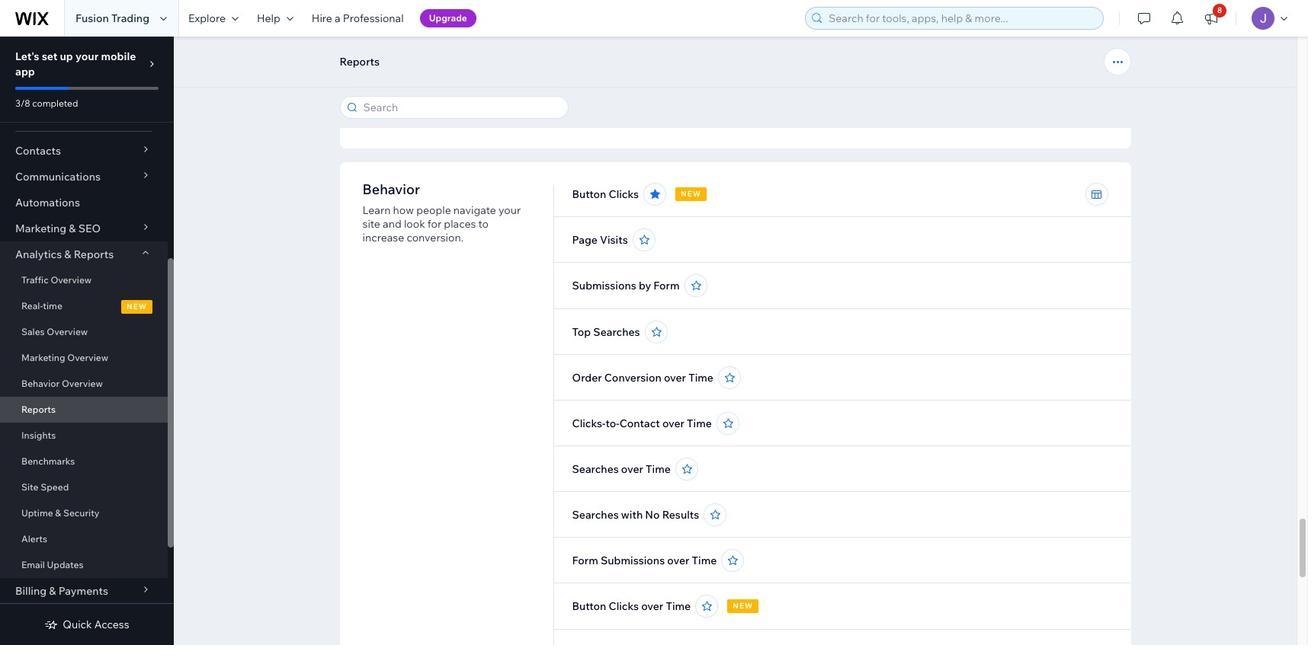 Task type: locate. For each thing, give the bounding box(es) containing it.
searches down clicks-
[[572, 463, 619, 477]]

time right conversion
[[689, 371, 714, 385]]

new inside sidebar element
[[127, 302, 147, 312]]

submissions left by
[[572, 279, 636, 293]]

2 vertical spatial searches
[[572, 509, 619, 522]]

navigate
[[454, 204, 496, 217]]

button for button clicks over time
[[572, 600, 606, 614]]

overview down analytics & reports
[[51, 274, 92, 286]]

contacts button
[[0, 138, 168, 164]]

1 horizontal spatial reports
[[74, 248, 114, 262]]

time down form submissions over time
[[666, 600, 691, 614]]

reports down hire a professional
[[340, 55, 380, 69]]

overview inside 'marketing overview' 'link'
[[67, 352, 108, 364]]

submissions down with
[[601, 554, 665, 568]]

quick access
[[63, 618, 129, 632]]

1 vertical spatial submissions
[[601, 554, 665, 568]]

& left seo
[[69, 222, 76, 236]]

to-
[[606, 417, 620, 431]]

0 vertical spatial marketing
[[15, 222, 66, 236]]

speed
[[41, 482, 69, 493]]

& right billing
[[49, 585, 56, 599]]

email updates link
[[0, 553, 168, 579]]

time
[[43, 300, 62, 312]]

0 horizontal spatial reports
[[21, 404, 56, 416]]

0 vertical spatial form
[[654, 279, 680, 293]]

and
[[383, 217, 402, 231]]

automations
[[15, 196, 80, 210]]

reports for reports link
[[21, 404, 56, 416]]

searches right top
[[593, 326, 640, 339]]

real-
[[21, 300, 43, 312]]

real-time
[[21, 300, 62, 312]]

clicks down form submissions over time
[[609, 600, 639, 614]]

time
[[689, 371, 714, 385], [687, 417, 712, 431], [646, 463, 671, 477], [692, 554, 717, 568], [666, 600, 691, 614]]

help button
[[248, 0, 303, 37]]

no
[[645, 509, 660, 522]]

time down results
[[692, 554, 717, 568]]

0 vertical spatial new
[[681, 189, 701, 199]]

form up button clicks over time
[[572, 554, 598, 568]]

0 horizontal spatial your
[[75, 50, 99, 63]]

marketing inside "dropdown button"
[[15, 222, 66, 236]]

new
[[681, 189, 701, 199], [127, 302, 147, 312], [733, 602, 753, 611]]

over right conversion
[[664, 371, 686, 385]]

overview inside traffic overview link
[[51, 274, 92, 286]]

2 horizontal spatial reports
[[340, 55, 380, 69]]

access
[[94, 618, 129, 632]]

0 vertical spatial reports
[[340, 55, 380, 69]]

searches left with
[[572, 509, 619, 522]]

sales overview
[[21, 326, 88, 338]]

behavior down marketing overview
[[21, 378, 60, 390]]

overview down the sales overview link
[[67, 352, 108, 364]]

clicks for button clicks over time
[[609, 600, 639, 614]]

& inside "dropdown button"
[[69, 222, 76, 236]]

seo
[[78, 222, 101, 236]]

overview down 'marketing overview' 'link'
[[62, 378, 103, 390]]

1 vertical spatial reports
[[74, 248, 114, 262]]

1 button from the top
[[572, 188, 606, 201]]

form submissions over time
[[572, 554, 717, 568]]

1 vertical spatial form
[[572, 554, 598, 568]]

time for order conversion over time
[[689, 371, 714, 385]]

clicks
[[609, 188, 639, 201], [609, 600, 639, 614]]

form
[[654, 279, 680, 293], [572, 554, 598, 568]]

billing & payments
[[15, 585, 108, 599]]

button
[[572, 188, 606, 201], [572, 600, 606, 614]]

professional
[[343, 11, 404, 25]]

1 horizontal spatial new
[[681, 189, 701, 199]]

& for uptime
[[55, 508, 61, 519]]

marketing up analytics
[[15, 222, 66, 236]]

fusion trading
[[75, 11, 149, 25]]

with
[[621, 509, 643, 522]]

submissions
[[572, 279, 636, 293], [601, 554, 665, 568]]

your right up
[[75, 50, 99, 63]]

marketing inside 'link'
[[21, 352, 65, 364]]

your inside let's set up your mobile app
[[75, 50, 99, 63]]

& down marketing & seo
[[64, 248, 71, 262]]

reports for reports button
[[340, 55, 380, 69]]

set
[[42, 50, 57, 63]]

site speed link
[[0, 475, 168, 501]]

analytics & reports
[[15, 248, 114, 262]]

reports down seo
[[74, 248, 114, 262]]

2 horizontal spatial new
[[733, 602, 753, 611]]

Search for tools, apps, help & more... field
[[824, 8, 1099, 29]]

security
[[63, 508, 100, 519]]

overview up marketing overview
[[47, 326, 88, 338]]

marketing & seo
[[15, 222, 101, 236]]

overview for traffic overview
[[51, 274, 92, 286]]

show
[[572, 110, 600, 124]]

Search field
[[359, 97, 563, 118]]

searches
[[593, 326, 640, 339], [572, 463, 619, 477], [572, 509, 619, 522]]

clicks for button clicks
[[609, 188, 639, 201]]

billing
[[15, 585, 47, 599]]

to
[[478, 217, 489, 231]]

2 button from the top
[[572, 600, 606, 614]]

hire a professional
[[312, 11, 404, 25]]

over for clicks
[[641, 600, 664, 614]]

places
[[444, 217, 476, 231]]

analytics & reports button
[[0, 242, 168, 268]]

1 horizontal spatial your
[[499, 204, 521, 217]]

1 vertical spatial searches
[[572, 463, 619, 477]]

1 horizontal spatial behavior
[[363, 181, 420, 198]]

top
[[572, 326, 591, 339]]

behavior inside behavior learn how people navigate your site and look for places to increase conversion.
[[363, 181, 420, 198]]

1 vertical spatial marketing
[[21, 352, 65, 364]]

behavior up how on the top left
[[363, 181, 420, 198]]

clicks up the visits
[[609, 188, 639, 201]]

communications button
[[0, 164, 168, 190]]

reports up insights
[[21, 404, 56, 416]]

0 vertical spatial your
[[75, 50, 99, 63]]

0 vertical spatial behavior
[[363, 181, 420, 198]]

0 vertical spatial clicks
[[609, 188, 639, 201]]

sidebar element
[[0, 37, 174, 646]]

behavior inside sidebar element
[[21, 378, 60, 390]]

over down form submissions over time
[[641, 600, 664, 614]]

learn
[[363, 204, 391, 217]]

& inside dropdown button
[[49, 585, 56, 599]]

0 vertical spatial button
[[572, 188, 606, 201]]

clicks-to-contact over time
[[572, 417, 712, 431]]

time right contact
[[687, 417, 712, 431]]

button up page
[[572, 188, 606, 201]]

upgrade button
[[420, 9, 476, 27]]

trading
[[111, 11, 149, 25]]

your right 'to'
[[499, 204, 521, 217]]

contacts
[[15, 144, 61, 158]]

form right by
[[654, 279, 680, 293]]

1 horizontal spatial form
[[654, 279, 680, 293]]

mobile
[[101, 50, 136, 63]]

sales overview link
[[0, 319, 168, 345]]

increase
[[363, 231, 404, 245]]

0 horizontal spatial new
[[127, 302, 147, 312]]

people
[[416, 204, 451, 217]]

searches for with
[[572, 509, 619, 522]]

2 vertical spatial reports
[[21, 404, 56, 416]]

billing & payments button
[[0, 579, 168, 605]]

1 vertical spatial clicks
[[609, 600, 639, 614]]

1 vertical spatial your
[[499, 204, 521, 217]]

show less
[[572, 110, 622, 124]]

overview inside behavior overview link
[[62, 378, 103, 390]]

automations link
[[0, 190, 168, 216]]

3/8
[[15, 98, 30, 109]]

reports inside button
[[340, 55, 380, 69]]

order conversion over time
[[572, 371, 714, 385]]

app
[[15, 65, 35, 79]]

overview inside the sales overview link
[[47, 326, 88, 338]]

new for button clicks
[[681, 189, 701, 199]]

& for analytics
[[64, 248, 71, 262]]

reports
[[340, 55, 380, 69], [74, 248, 114, 262], [21, 404, 56, 416]]

1 clicks from the top
[[609, 188, 639, 201]]

over down results
[[667, 554, 690, 568]]

& right the uptime in the bottom of the page
[[55, 508, 61, 519]]

& inside dropdown button
[[64, 248, 71, 262]]

look
[[404, 217, 425, 231]]

page
[[572, 233, 598, 247]]

2 vertical spatial new
[[733, 602, 753, 611]]

traffic overview link
[[0, 268, 168, 294]]

button down form submissions over time
[[572, 600, 606, 614]]

0 horizontal spatial behavior
[[21, 378, 60, 390]]

new for button clicks over time
[[733, 602, 753, 611]]

&
[[69, 222, 76, 236], [64, 248, 71, 262], [55, 508, 61, 519], [49, 585, 56, 599]]

clicks-
[[572, 417, 606, 431]]

2 clicks from the top
[[609, 600, 639, 614]]

1 vertical spatial button
[[572, 600, 606, 614]]

explore
[[188, 11, 226, 25]]

hire
[[312, 11, 332, 25]]

overview
[[51, 274, 92, 286], [47, 326, 88, 338], [67, 352, 108, 364], [62, 378, 103, 390]]

1 vertical spatial behavior
[[21, 378, 60, 390]]

visits
[[600, 233, 628, 247]]

marketing down sales
[[21, 352, 65, 364]]

email
[[21, 560, 45, 571]]

1 vertical spatial new
[[127, 302, 147, 312]]



Task type: describe. For each thing, give the bounding box(es) containing it.
uptime & security
[[21, 508, 100, 519]]

insights
[[21, 430, 56, 441]]

quick access button
[[44, 618, 129, 632]]

marketing overview link
[[0, 345, 168, 371]]

results
[[662, 509, 699, 522]]

behavior for behavior overview
[[21, 378, 60, 390]]

alerts link
[[0, 527, 168, 553]]

quick
[[63, 618, 92, 632]]

traffic
[[21, 274, 49, 286]]

completed
[[32, 98, 78, 109]]

over for submissions
[[667, 554, 690, 568]]

let's
[[15, 50, 39, 63]]

marketing overview
[[21, 352, 108, 364]]

searches with no results
[[572, 509, 699, 522]]

page visits
[[572, 233, 628, 247]]

0 vertical spatial submissions
[[572, 279, 636, 293]]

benchmarks link
[[0, 449, 168, 475]]

hire a professional link
[[303, 0, 413, 37]]

insights link
[[0, 423, 168, 449]]

top searches
[[572, 326, 640, 339]]

site
[[363, 217, 380, 231]]

button clicks
[[572, 188, 639, 201]]

overview for sales overview
[[47, 326, 88, 338]]

analytics
[[15, 248, 62, 262]]

over right contact
[[662, 417, 685, 431]]

up
[[60, 50, 73, 63]]

how
[[393, 204, 414, 217]]

uptime & security link
[[0, 501, 168, 527]]

button clicks over time
[[572, 600, 691, 614]]

behavior learn how people navigate your site and look for places to increase conversion.
[[363, 181, 521, 245]]

submissions by form
[[572, 279, 680, 293]]

conversion
[[604, 371, 662, 385]]

& for billing
[[49, 585, 56, 599]]

marketing for marketing & seo
[[15, 222, 66, 236]]

searches over time
[[572, 463, 671, 477]]

sales
[[21, 326, 45, 338]]

over up with
[[621, 463, 643, 477]]

let's set up your mobile app
[[15, 50, 136, 79]]

contact
[[620, 417, 660, 431]]

time for button clicks over time
[[666, 600, 691, 614]]

0 horizontal spatial form
[[572, 554, 598, 568]]

site
[[21, 482, 39, 493]]

fusion
[[75, 11, 109, 25]]

alerts
[[21, 534, 47, 545]]

communications
[[15, 170, 101, 184]]

traffic overview
[[21, 274, 92, 286]]

over for conversion
[[664, 371, 686, 385]]

less
[[603, 110, 622, 124]]

order
[[572, 371, 602, 385]]

& for marketing
[[69, 222, 76, 236]]

time for form submissions over time
[[692, 554, 717, 568]]

uptime
[[21, 508, 53, 519]]

marketing & seo button
[[0, 216, 168, 242]]

your inside behavior learn how people navigate your site and look for places to increase conversion.
[[499, 204, 521, 217]]

reports button
[[332, 50, 387, 73]]

by
[[639, 279, 651, 293]]

overview for marketing overview
[[67, 352, 108, 364]]

searches for over
[[572, 463, 619, 477]]

help
[[257, 11, 280, 25]]

marketing for marketing overview
[[21, 352, 65, 364]]

show less button
[[572, 110, 641, 124]]

updates
[[47, 560, 83, 571]]

button for button clicks
[[572, 188, 606, 201]]

conversion.
[[407, 231, 464, 245]]

8
[[1218, 5, 1222, 15]]

reports inside dropdown button
[[74, 248, 114, 262]]

a
[[335, 11, 341, 25]]

site speed
[[21, 482, 69, 493]]

email updates
[[21, 560, 83, 571]]

overview for behavior overview
[[62, 378, 103, 390]]

time up no
[[646, 463, 671, 477]]

behavior for behavior learn how people navigate your site and look for places to increase conversion.
[[363, 181, 420, 198]]

payments
[[58, 585, 108, 599]]

0 vertical spatial searches
[[593, 326, 640, 339]]

3/8 completed
[[15, 98, 78, 109]]

behavior overview
[[21, 378, 103, 390]]

upgrade
[[429, 12, 467, 24]]

reports link
[[0, 397, 168, 423]]

for
[[428, 217, 442, 231]]

benchmarks
[[21, 456, 75, 467]]



Task type: vqa. For each thing, say whether or not it's contained in the screenshot.
"SEO" button
no



